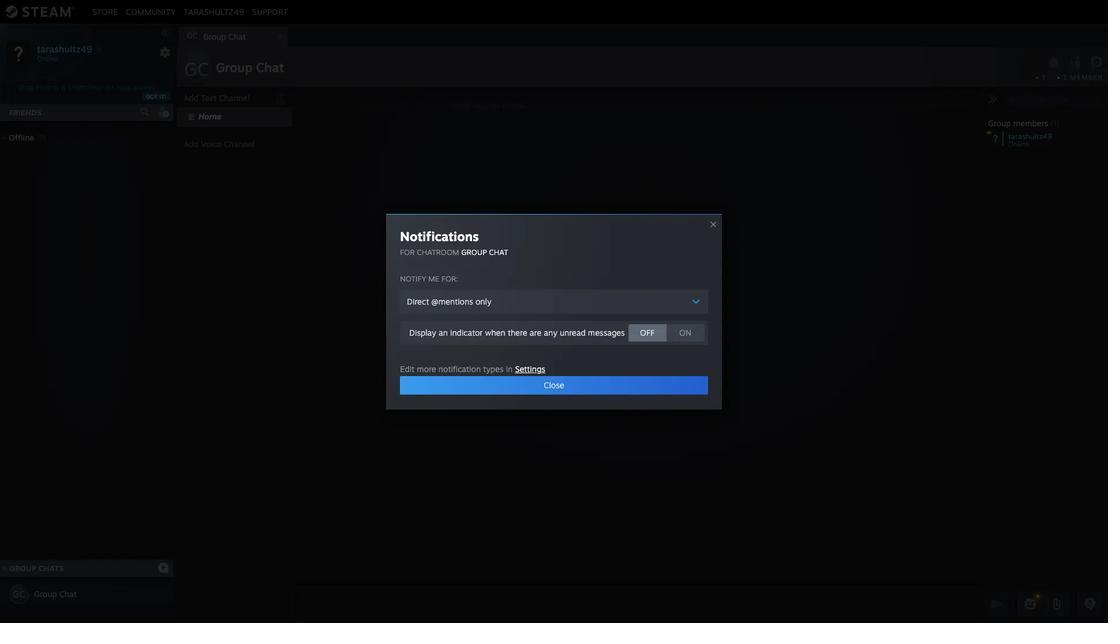 Task type: locate. For each thing, give the bounding box(es) containing it.
0 horizontal spatial for
[[105, 83, 114, 92]]

settings
[[515, 364, 546, 374]]

gc down the collapse chats list image
[[13, 589, 25, 600]]

tarashultz49 down members
[[1009, 132, 1053, 141]]

for
[[105, 83, 114, 92], [400, 247, 415, 257]]

direct @mentions only
[[407, 296, 492, 306]]

types
[[483, 364, 504, 374]]

only
[[476, 296, 492, 306]]

collapse chats list image
[[0, 566, 13, 571]]

channel right voice
[[224, 139, 255, 149]]

friends left &
[[36, 83, 59, 92]]

add left text
[[184, 93, 199, 103]]

chat up only
[[489, 247, 508, 257]]

2 add from the top
[[184, 139, 199, 149]]

invite a friend to this group chat image
[[1069, 55, 1083, 70]]

edit more notification types in settings close
[[400, 364, 564, 390]]

are
[[530, 328, 542, 337]]

1 horizontal spatial chats
[[68, 83, 87, 92]]

there
[[508, 328, 527, 337]]

close this tab image
[[274, 33, 286, 40]]

in
[[506, 364, 513, 374]]

off
[[640, 328, 655, 337]]

1 horizontal spatial for
[[400, 247, 415, 257]]

close button
[[400, 376, 708, 395]]

0 horizontal spatial tarashultz49
[[37, 43, 92, 55]]

chatroom
[[417, 247, 459, 257]]

group
[[203, 32, 226, 42], [216, 59, 253, 75], [988, 118, 1011, 128], [461, 247, 487, 257], [9, 564, 36, 573], [34, 589, 57, 599]]

1 for 1
[[1042, 73, 1046, 82]]

1 horizontal spatial 1
[[1064, 73, 1068, 82]]

1 add from the top
[[184, 93, 199, 103]]

1 vertical spatial chats
[[39, 564, 64, 573]]

manage notification settings image
[[1047, 56, 1061, 69]]

channel
[[219, 93, 250, 103], [224, 139, 255, 149]]

1 vertical spatial for
[[400, 247, 415, 257]]

0 horizontal spatial 1
[[1042, 73, 1046, 82]]

messages
[[588, 328, 625, 337]]

gc inside gc group chat
[[187, 31, 198, 40]]

1 vertical spatial add
[[184, 139, 199, 149]]

group chat down group chats
[[34, 589, 77, 599]]

1 vertical spatial tarashultz49
[[37, 43, 92, 55]]

chats right the collapse chats list image
[[39, 564, 64, 573]]

add for add voice channel
[[184, 139, 199, 149]]

0 vertical spatial add
[[184, 93, 199, 103]]

display
[[410, 328, 436, 337]]

2 vertical spatial tarashultz49
[[1009, 132, 1053, 141]]

members
[[1014, 118, 1049, 128]]

add
[[184, 93, 199, 103], [184, 139, 199, 149]]

chats
[[68, 83, 87, 92], [39, 564, 64, 573]]

0 vertical spatial gc
[[187, 31, 198, 40]]

chat down tarashultz49 link on the left of the page
[[228, 32, 246, 42]]

direct
[[407, 296, 429, 306]]

unread
[[560, 328, 586, 337]]

tarashultz49 up &
[[37, 43, 92, 55]]

1 for 1 member
[[1064, 73, 1068, 82]]

add for add text channel
[[184, 93, 199, 103]]

for:
[[442, 274, 458, 283]]

gc
[[187, 31, 198, 40], [184, 58, 209, 81], [13, 589, 25, 600]]

submit image
[[990, 597, 1005, 612]]

november
[[473, 102, 501, 109]]

drag friends & chats here for easy access
[[19, 83, 154, 92]]

unpin channel list image
[[273, 90, 288, 105]]

gc up text
[[184, 58, 209, 81]]

chats right &
[[68, 83, 87, 92]]

0 horizontal spatial group chat
[[34, 589, 77, 599]]

friends down drag
[[9, 108, 41, 117]]

2 1 from the left
[[1064, 73, 1068, 82]]

friends
[[36, 83, 59, 92], [9, 108, 41, 117]]

tarashultz49
[[184, 7, 244, 16], [37, 43, 92, 55], [1009, 132, 1053, 141]]

0 vertical spatial tarashultz49
[[184, 7, 244, 16]]

17,
[[502, 102, 510, 109]]

any
[[544, 328, 558, 337]]

None text field
[[296, 590, 981, 619]]

group chat
[[216, 59, 284, 75], [34, 589, 77, 599]]

chat
[[228, 32, 246, 42], [256, 59, 284, 75], [489, 247, 508, 257], [59, 589, 77, 599]]

manage group chat settings image
[[1091, 56, 1105, 71]]

support
[[252, 7, 288, 16]]

0 vertical spatial channel
[[219, 93, 250, 103]]

send special image
[[1050, 598, 1064, 611]]

1
[[1042, 73, 1046, 82], [1064, 73, 1068, 82]]

for right here
[[105, 83, 114, 92]]

group chat up unpin channel list icon
[[216, 59, 284, 75]]

close
[[544, 380, 564, 390]]

1 horizontal spatial group chat
[[216, 59, 284, 75]]

notification
[[439, 364, 481, 374]]

1 1 from the left
[[1042, 73, 1046, 82]]

me
[[429, 274, 440, 283]]

indicator
[[450, 328, 483, 337]]

channel right text
[[219, 93, 250, 103]]

tarashultz49 up gc group chat
[[184, 7, 244, 16]]

notify me for:
[[400, 274, 458, 283]]

add left voice
[[184, 139, 199, 149]]

for up notify
[[400, 247, 415, 257]]

online
[[1009, 140, 1030, 148]]

group inside gc group chat
[[203, 32, 226, 42]]

member
[[1071, 73, 1103, 82]]

community
[[126, 7, 176, 16]]

1 vertical spatial channel
[[224, 139, 255, 149]]

1 vertical spatial group chat
[[34, 589, 77, 599]]

1 up filter by name text box
[[1042, 73, 1046, 82]]

1 left the member
[[1064, 73, 1068, 82]]

offline
[[9, 133, 34, 143]]

community link
[[122, 7, 180, 16]]

gc down tarashultz49 link on the left of the page
[[187, 31, 198, 40]]

gc group chat
[[187, 31, 246, 42]]

more
[[417, 364, 436, 374]]

1 member
[[1064, 73, 1103, 82]]

group members
[[988, 118, 1049, 128]]

for inside notifications for chatroom group chat
[[400, 247, 415, 257]]



Task type: vqa. For each thing, say whether or not it's contained in the screenshot.
image field
no



Task type: describe. For each thing, give the bounding box(es) containing it.
friday,
[[453, 102, 471, 109]]

text
[[201, 93, 217, 103]]

when
[[485, 328, 506, 337]]

&
[[61, 83, 66, 92]]

display an indicator when there are any unread messages
[[410, 328, 625, 337]]

search my friends list image
[[140, 107, 150, 117]]

0 vertical spatial group chat
[[216, 59, 284, 75]]

notify
[[400, 274, 426, 283]]

tarashultz49 link
[[180, 7, 248, 16]]

channel for add voice channel
[[224, 139, 255, 149]]

here
[[89, 83, 103, 92]]

2 vertical spatial gc
[[13, 589, 25, 600]]

add a friend image
[[157, 106, 170, 118]]

0 vertical spatial chats
[[68, 83, 87, 92]]

store link
[[88, 7, 122, 16]]

chat up unpin channel list icon
[[256, 59, 284, 75]]

2023
[[512, 102, 527, 109]]

chat down group chats
[[59, 589, 77, 599]]

@mentions
[[432, 296, 473, 306]]

voice
[[201, 139, 222, 149]]

notifications for chatroom group chat
[[400, 228, 508, 257]]

chat inside gc group chat
[[228, 32, 246, 42]]

1 horizontal spatial tarashultz49
[[184, 7, 244, 16]]

store
[[92, 7, 118, 16]]

0 vertical spatial friends
[[36, 83, 59, 92]]

friday, november 17, 2023
[[453, 102, 527, 109]]

channel for add text channel
[[219, 93, 250, 103]]

home
[[199, 111, 222, 121]]

2 horizontal spatial tarashultz49
[[1009, 132, 1053, 141]]

drag
[[19, 83, 34, 92]]

on
[[679, 328, 692, 337]]

easy
[[116, 83, 131, 92]]

1 vertical spatial gc
[[184, 58, 209, 81]]

an
[[439, 328, 448, 337]]

collapse member list image
[[988, 95, 998, 104]]

Filter by Name text field
[[1005, 92, 1104, 107]]

group chats
[[9, 564, 64, 573]]

support link
[[248, 7, 292, 16]]

access
[[133, 83, 154, 92]]

edit
[[400, 364, 415, 374]]

create a group chat image
[[158, 562, 169, 574]]

add voice channel
[[184, 139, 255, 149]]

0 horizontal spatial chats
[[39, 564, 64, 573]]

group inside notifications for chatroom group chat
[[461, 247, 487, 257]]

notifications
[[400, 228, 479, 244]]

manage friends list settings image
[[159, 47, 171, 58]]

0 vertical spatial for
[[105, 83, 114, 92]]

chat inside notifications for chatroom group chat
[[489, 247, 508, 257]]

tarashultz49 online
[[1009, 132, 1053, 148]]

1 vertical spatial friends
[[9, 108, 41, 117]]

add text channel
[[184, 93, 250, 103]]



